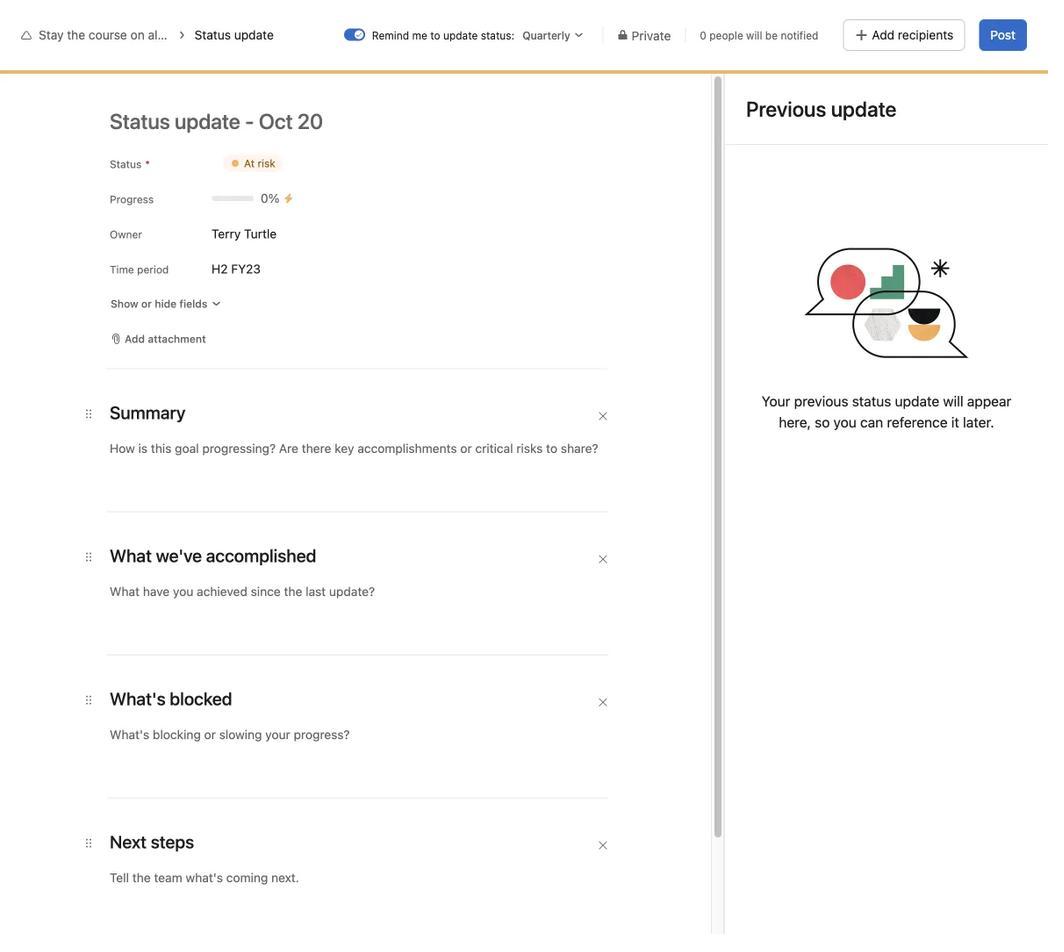 Task type: vqa. For each thing, say whether or not it's contained in the screenshot.
the left Status
yes



Task type: describe. For each thing, give the bounding box(es) containing it.
0
[[700, 29, 707, 41]]

29
[[798, 15, 811, 27]]

portfolio
[[92, 346, 139, 360]]

h2 fy23
[[212, 262, 261, 276]]

my for my first portfolio
[[46, 346, 63, 360]]

you
[[834, 414, 857, 431]]

my for my workspace goals
[[288, 55, 305, 69]]

home link
[[11, 54, 200, 82]]

accountable team
[[800, 332, 903, 346]]

related work
[[246, 714, 331, 730]]

recipients
[[898, 28, 954, 42]]

*
[[145, 158, 150, 170]]

1 vertical spatial terry turtle
[[288, 869, 350, 882]]

all
[[148, 28, 161, 42]]

your previous status update will appear here, so you can reference it later.
[[762, 393, 1012, 431]]

show
[[111, 298, 138, 310]]

billing
[[932, 15, 961, 27]]

add recipients button
[[843, 19, 965, 51]]

people
[[710, 29, 744, 41]]

status update
[[195, 28, 274, 42]]

the for stay the course on all projects
[[327, 74, 353, 94]]

it
[[952, 414, 960, 431]]

show or hide fields button
[[103, 292, 229, 316]]

hide
[[155, 298, 177, 310]]

29 days left in trial
[[798, 15, 891, 27]]

later.
[[964, 414, 995, 431]]

team
[[874, 332, 903, 346]]

0 people will be notified
[[700, 29, 819, 41]]

quarterly button
[[518, 26, 589, 44]]

portfolios
[[411, 740, 460, 753]]

time period
[[110, 263, 169, 276]]

goals for sub-
[[418, 418, 449, 432]]

accountable
[[800, 332, 871, 346]]

0%
[[261, 191, 280, 206]]

share
[[991, 69, 1020, 81]]

workspace
[[309, 55, 370, 69]]

status:
[[481, 29, 515, 41]]

projects element
[[0, 279, 211, 371]]

post button
[[980, 19, 1028, 51]]

remind me to update status:
[[372, 29, 515, 41]]

share button
[[969, 62, 1028, 87]]

goal's
[[612, 418, 646, 432]]

days
[[814, 15, 838, 27]]

goal owner
[[800, 267, 864, 281]]

0 horizontal spatial terry
[[212, 226, 241, 241]]

can
[[861, 414, 884, 431]]

attachment
[[148, 333, 206, 345]]

course for all
[[89, 28, 127, 42]]

progress
[[110, 193, 154, 206]]

previous update
[[747, 97, 897, 121]]

on for all projects
[[415, 74, 435, 94]]

add billing info
[[909, 15, 983, 27]]

quarterly
[[523, 29, 571, 41]]

all projects
[[439, 74, 525, 94]]

remove section image for what's blocked text field
[[598, 697, 609, 708]]

Section title text field
[[110, 830, 194, 855]]

will inside your previous status update will appear here, so you can reference it later.
[[944, 393, 964, 410]]

stay for stay the course on all projects
[[288, 74, 323, 94]]

goal
[[800, 267, 826, 281]]

status for status *
[[110, 158, 142, 170]]

tt
[[943, 69, 956, 81]]

automatically
[[467, 418, 542, 432]]

info
[[964, 15, 983, 27]]

remove section image for summary text box
[[598, 411, 609, 422]]

remind
[[372, 29, 409, 41]]

0 vertical spatial will
[[747, 29, 763, 41]]

first
[[66, 346, 88, 360]]

Section title text field
[[110, 544, 317, 568]]

relevant
[[309, 740, 350, 753]]

me
[[412, 29, 428, 41]]

private
[[632, 28, 671, 42]]

appear
[[968, 393, 1012, 410]]

show or hide fields
[[111, 298, 208, 310]]

owner
[[110, 228, 142, 241]]

home
[[46, 60, 79, 75]]

description
[[246, 548, 321, 564]]

tt button
[[937, 62, 962, 87]]

terry turtle link
[[288, 869, 350, 882]]

0 vertical spatial turtle
[[244, 226, 277, 241]]

reference
[[887, 414, 948, 431]]

status for status update
[[195, 28, 231, 42]]



Task type: locate. For each thing, give the bounding box(es) containing it.
0 horizontal spatial projects
[[164, 28, 210, 42]]

my inside projects 'element'
[[46, 346, 63, 360]]

stay up home
[[39, 28, 64, 42]]

add down trial
[[872, 28, 895, 42]]

sub-
[[392, 418, 418, 432]]

what's the status?
[[246, 220, 393, 241]]

0 vertical spatial course
[[89, 28, 127, 42]]

1 horizontal spatial terry turtle
[[288, 869, 350, 882]]

the
[[67, 28, 85, 42], [327, 74, 353, 94]]

1 vertical spatial goals
[[418, 418, 449, 432]]

will up it
[[944, 393, 964, 410]]

0 horizontal spatial will
[[747, 29, 763, 41]]

add attachment
[[125, 333, 206, 345]]

1 horizontal spatial turtle
[[319, 869, 350, 882]]

update inside your previous status update will appear here, so you can reference it later.
[[895, 393, 940, 410]]

connect relevant projects or portfolios
[[263, 740, 460, 753]]

here,
[[779, 414, 812, 431]]

goals right the use
[[418, 418, 449, 432]]

remove section image for what we've accomplished text field
[[598, 554, 609, 565]]

what's
[[246, 220, 302, 241]]

Section title text field
[[110, 687, 232, 711]]

the down workspace
[[327, 74, 353, 94]]

my first portfolio
[[46, 346, 139, 360]]

0 vertical spatial terry
[[212, 226, 241, 241]]

1 horizontal spatial my
[[288, 55, 305, 69]]

projects right relevant
[[353, 740, 395, 753]]

0 vertical spatial or
[[141, 298, 152, 310]]

or left portfolios
[[398, 740, 408, 753]]

add recipients
[[872, 28, 954, 42]]

progress.
[[650, 418, 703, 432]]

1 vertical spatial will
[[944, 393, 964, 410]]

1 vertical spatial my
[[46, 346, 63, 360]]

0 vertical spatial stay
[[39, 28, 64, 42]]

goals down "remind"
[[373, 55, 403, 69]]

status left *
[[110, 158, 142, 170]]

remove section image
[[598, 411, 609, 422], [598, 554, 609, 565]]

so
[[815, 414, 830, 431]]

to right me
[[431, 29, 440, 41]]

add inside add billing info button
[[909, 15, 929, 27]]

add billing info button
[[901, 9, 991, 33]]

on left all
[[130, 28, 145, 42]]

projects
[[164, 28, 210, 42], [353, 740, 395, 753]]

owner
[[829, 267, 864, 281]]

1 vertical spatial turtle
[[319, 869, 350, 882]]

1 horizontal spatial terry
[[288, 869, 316, 882]]

at risk
[[244, 157, 276, 170]]

my left workspace
[[288, 55, 305, 69]]

or inside button
[[398, 740, 408, 753]]

1 vertical spatial the
[[327, 74, 353, 94]]

course
[[89, 28, 127, 42], [357, 74, 411, 94]]

0 horizontal spatial stay
[[39, 28, 64, 42]]

the status?
[[306, 220, 393, 241]]

risk
[[258, 157, 276, 170]]

add for add recipients
[[872, 28, 895, 42]]

previous
[[795, 393, 849, 410]]

my workspace goals
[[288, 55, 403, 69]]

0 horizontal spatial add
[[125, 333, 145, 345]]

0 vertical spatial goals
[[373, 55, 403, 69]]

0 vertical spatial my
[[288, 55, 305, 69]]

status
[[853, 393, 892, 410]]

trial
[[872, 15, 891, 27]]

1 vertical spatial course
[[357, 74, 411, 94]]

add
[[909, 15, 929, 27], [872, 28, 895, 42], [125, 333, 145, 345]]

1 vertical spatial projects
[[353, 740, 395, 753]]

0 horizontal spatial terry turtle
[[212, 226, 277, 241]]

in
[[860, 15, 869, 27]]

stay for stay the course on all projects
[[39, 28, 64, 42]]

remove section image for section title text field
[[598, 841, 609, 851]]

0 vertical spatial to
[[431, 29, 440, 41]]

0 vertical spatial terry turtle
[[212, 226, 277, 241]]

1 remove section image from the top
[[598, 411, 609, 422]]

1 horizontal spatial status
[[195, 28, 231, 42]]

0 horizontal spatial the
[[67, 28, 85, 42]]

Section title text field
[[110, 400, 186, 425]]

on for all
[[130, 28, 145, 42]]

on down me
[[415, 74, 435, 94]]

period
[[137, 263, 169, 276]]

at risk button
[[212, 148, 294, 179]]

0 vertical spatial on
[[130, 28, 145, 42]]

list box
[[387, 7, 668, 35]]

add attachment button
[[103, 327, 214, 351]]

will
[[747, 29, 763, 41], [944, 393, 964, 410]]

to left automatically
[[452, 418, 463, 432]]

or
[[141, 298, 152, 310], [398, 740, 408, 753]]

Title of update text field
[[110, 102, 637, 141]]

1 horizontal spatial or
[[398, 740, 408, 753]]

the for stay the course on all projects
[[67, 28, 85, 42]]

Goal name text field
[[232, 134, 1014, 198]]

connect relevant projects or portfolios button
[[238, 734, 468, 759]]

2 remove section image from the top
[[598, 841, 609, 851]]

add up add recipients
[[909, 15, 929, 27]]

0 horizontal spatial to
[[431, 29, 440, 41]]

h2
[[212, 262, 228, 276]]

connect
[[263, 740, 306, 753]]

time
[[110, 263, 134, 276]]

be
[[766, 29, 778, 41]]

this
[[588, 418, 609, 432]]

use
[[366, 418, 388, 432]]

0 horizontal spatial status
[[110, 158, 142, 170]]

my
[[288, 55, 305, 69], [46, 346, 63, 360]]

0 vertical spatial remove section image
[[598, 411, 609, 422]]

1 horizontal spatial on
[[415, 74, 435, 94]]

terry
[[212, 226, 241, 241], [288, 869, 316, 882]]

0 horizontal spatial turtle
[[244, 226, 277, 241]]

0 horizontal spatial on
[[130, 28, 145, 42]]

status
[[195, 28, 231, 42], [110, 158, 142, 170]]

your
[[762, 393, 791, 410]]

2 remove section image from the top
[[598, 554, 609, 565]]

1 vertical spatial status
[[110, 158, 142, 170]]

0 vertical spatial the
[[67, 28, 85, 42]]

stay the course on all projects
[[288, 74, 525, 94]]

1 horizontal spatial stay
[[288, 74, 323, 94]]

course up home link
[[89, 28, 127, 42]]

1 horizontal spatial add
[[872, 28, 895, 42]]

update
[[234, 28, 274, 42], [443, 29, 478, 41], [895, 393, 940, 410], [545, 418, 585, 432]]

post
[[991, 28, 1016, 42]]

my workspace goals link
[[288, 53, 403, 72]]

1 horizontal spatial projects
[[353, 740, 395, 753]]

1 remove section image from the top
[[598, 697, 609, 708]]

0 vertical spatial remove section image
[[598, 697, 609, 708]]

projects inside the connect relevant projects or portfolios button
[[353, 740, 395, 753]]

1 horizontal spatial goals
[[418, 418, 449, 432]]

1 horizontal spatial to
[[452, 418, 463, 432]]

goals
[[373, 55, 403, 69], [418, 418, 449, 432]]

add up portfolio at the left top of the page
[[125, 333, 145, 345]]

0 horizontal spatial goals
[[373, 55, 403, 69]]

stay the course on all projects link
[[39, 28, 210, 42]]

remove section image
[[598, 697, 609, 708], [598, 841, 609, 851]]

stay the course on all projects
[[39, 28, 210, 42]]

notified
[[781, 29, 819, 41]]

1 horizontal spatial will
[[944, 393, 964, 410]]

1 horizontal spatial course
[[357, 74, 411, 94]]

0 horizontal spatial course
[[89, 28, 127, 42]]

0 horizontal spatial my
[[46, 346, 63, 360]]

1 vertical spatial stay
[[288, 74, 323, 94]]

the up home
[[67, 28, 85, 42]]

my first portfolio link
[[11, 339, 200, 367]]

use sub-goals to automatically update this goal's progress.
[[366, 418, 703, 432]]

1 vertical spatial on
[[415, 74, 435, 94]]

stay down workspace
[[288, 74, 323, 94]]

at
[[244, 157, 255, 170]]

2 horizontal spatial add
[[909, 15, 929, 27]]

add for add billing info
[[909, 15, 929, 27]]

add inside add recipients button
[[872, 28, 895, 42]]

add inside add attachment dropdown button
[[125, 333, 145, 345]]

1 vertical spatial remove section image
[[598, 554, 609, 565]]

my left "first"
[[46, 346, 63, 360]]

or inside dropdown button
[[141, 298, 152, 310]]

projects right all
[[164, 28, 210, 42]]

course up title of update text box
[[357, 74, 411, 94]]

will left be
[[747, 29, 763, 41]]

add for add attachment
[[125, 333, 145, 345]]

fy23
[[231, 262, 261, 276]]

1 vertical spatial or
[[398, 740, 408, 753]]

0 vertical spatial projects
[[164, 28, 210, 42]]

status *
[[110, 158, 150, 170]]

switch
[[344, 29, 365, 41]]

or left hide
[[141, 298, 152, 310]]

turtle
[[244, 226, 277, 241], [319, 869, 350, 882]]

0 horizontal spatial or
[[141, 298, 152, 310]]

1 horizontal spatial the
[[327, 74, 353, 94]]

left
[[841, 15, 857, 27]]

goals for workspace
[[373, 55, 403, 69]]

1 vertical spatial to
[[452, 418, 463, 432]]

1 vertical spatial terry
[[288, 869, 316, 882]]

course for all projects
[[357, 74, 411, 94]]

1 vertical spatial remove section image
[[598, 841, 609, 851]]

0 vertical spatial status
[[195, 28, 231, 42]]

to
[[431, 29, 440, 41], [452, 418, 463, 432]]

status right all
[[195, 28, 231, 42]]



